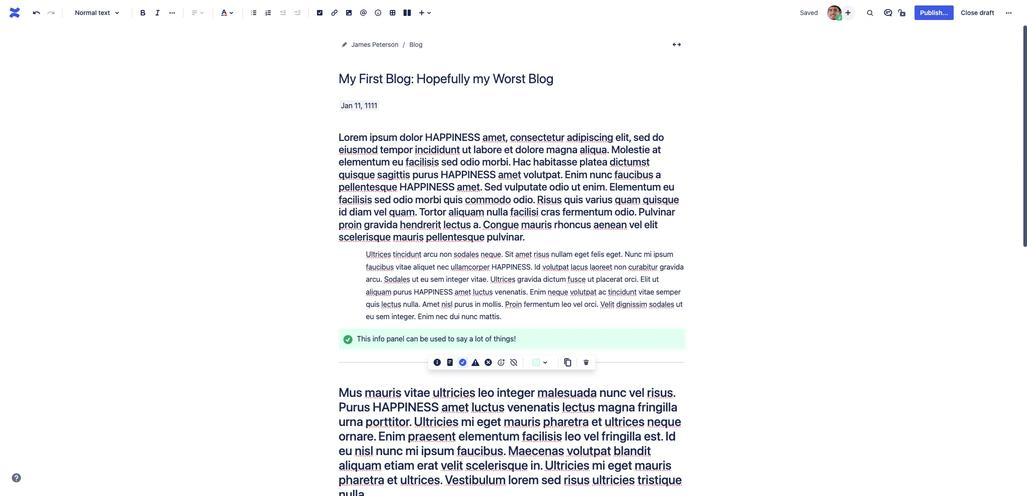Task type: describe. For each thing, give the bounding box(es) containing it.
arcu
[[423, 251, 438, 259]]

add image, video, or file image
[[343, 7, 354, 18]]

incididunt
[[415, 143, 460, 156]]

find and replace image
[[865, 7, 876, 18]]

eu up pulvinar
[[663, 181, 674, 193]]

rhoncus
[[554, 218, 591, 231]]

close
[[961, 9, 978, 16]]

a.
[[473, 218, 481, 231]]

2 horizontal spatial purus
[[454, 301, 473, 309]]

1 vertical spatial tincidunt
[[608, 288, 637, 296]]

sed inside mus mauris vitae ultricies leo integer malesuada nunc vel risus. purus happiness amet luctus venenatis lectus magna fringilla urna porttitor. ultricies mi eget mauris pharetra et ultrices neque ornare. enim praesent elementum facilisis leo vel fringilla est. id eu nisl nunc mi ipsum faucibus. maecenas volutpat blandit aliquam etiam erat velit scelerisque in. ultricies mi eget mauris pharetra et ultrices. vestibulum lorem sed risus ultricies tristique nulla.
[[541, 473, 561, 488]]

blog link
[[409, 39, 423, 50]]

bold ⌘b image
[[138, 7, 148, 18]]

panel
[[387, 335, 404, 343]]

background color image
[[540, 358, 551, 368]]

indent tab image
[[292, 7, 303, 18]]

1 vertical spatial eget
[[477, 415, 501, 430]]

nullam
[[551, 251, 573, 259]]

1 horizontal spatial orci.
[[625, 276, 639, 284]]

0 horizontal spatial ultricies
[[414, 415, 459, 430]]

proin
[[505, 301, 522, 309]]

elit
[[641, 276, 650, 284]]

mauris up porttitor.
[[365, 386, 401, 401]]

0 vertical spatial odio.
[[513, 193, 535, 206]]

action item image
[[314, 7, 325, 18]]

in
[[475, 301, 481, 309]]

2 vertical spatial leo
[[565, 429, 581, 444]]

1 vertical spatial volutpat
[[570, 288, 597, 296]]

enim down amet
[[418, 313, 434, 321]]

note image
[[445, 358, 455, 368]]

sed left the do
[[633, 131, 650, 143]]

2 horizontal spatial odio
[[549, 181, 569, 193]]

ut right elit
[[652, 276, 659, 284]]

1 vertical spatial vitae
[[639, 288, 654, 296]]

to
[[448, 335, 454, 343]]

mattis.
[[479, 313, 502, 321]]

amet
[[422, 301, 440, 309]]

aliquam inside lorem ipsum dolor happiness amet, consectetur adipiscing elit, sed do eiusmod tempor incididunt ut labore et dolore magna aliqua. molestie at elementum eu facilisis sed odio morbi. hac habitasse platea dictumst quisque sagittis purus happiness amet volutpat. enim nunc faucibus a pellentesque happiness amet. sed vulputate odio ut enim. elementum eu facilisis sed odio morbi quis commodo odio. risus quis varius quam quisque id diam vel quam. tortor aliquam nulla facilisi cras fermentum odio. pulvinar proin gravida hendrerit lectus a. congue mauris rhoncus aenean vel elit scelerisque mauris pellentesque pulvinar.
[[448, 206, 484, 218]]

amet,
[[483, 131, 508, 143]]

1 horizontal spatial quis
[[444, 193, 463, 206]]

0 vertical spatial vitae
[[396, 263, 411, 271]]

james peterson
[[351, 41, 398, 48]]

table image
[[387, 7, 398, 18]]

hendrerit
[[400, 218, 441, 231]]

pulvinar
[[639, 206, 675, 218]]

integer.
[[392, 313, 416, 321]]

purus
[[339, 400, 370, 415]]

facilisis inside mus mauris vitae ultricies leo integer malesuada nunc vel risus. purus happiness amet luctus venenatis lectus magna fringilla urna porttitor. ultricies mi eget mauris pharetra et ultrices neque ornare. enim praesent elementum facilisis leo vel fringilla est. id eu nisl nunc mi ipsum faucibus. maecenas volutpat blandit aliquam etiam erat velit scelerisque in. ultricies mi eget mauris pharetra et ultrices. vestibulum lorem sed risus ultricies tristique nulla.
[[522, 429, 562, 444]]

nulla
[[487, 206, 508, 218]]

say
[[456, 335, 467, 343]]

0 horizontal spatial ultrices
[[366, 251, 391, 259]]

make page full-width image
[[671, 39, 682, 50]]

0 vertical spatial nec
[[437, 263, 449, 271]]

1 vertical spatial leo
[[478, 386, 494, 401]]

happiness inside the ultrices tincidunt arcu non sodales neque. sit amet risus nullam eget felis eget. nunc mi ipsum faucibus vitae aliquet nec ullamcorper happiness. id volutpat lacus laoreet non curabitur gravida arcu. sodales ut eu sem integer vitae. ultrices gravida dictum fusce ut placerat orci. elit ut aliquam purus happiness amet luctus venenatis. enim neque volutpat ac tincidunt vitae semper quis lectus nulla. amet nisl purus in mollis. proin fermentum leo vel orci. velit dignissim sodales ut eu sem integer. enim nec dui nunc mattis.
[[414, 288, 453, 296]]

remove image
[[581, 358, 592, 368]]

hac
[[513, 156, 531, 168]]

nulla. inside the ultrices tincidunt arcu non sodales neque. sit amet risus nullam eget felis eget. nunc mi ipsum faucibus vitae aliquet nec ullamcorper happiness. id volutpat lacus laoreet non curabitur gravida arcu. sodales ut eu sem integer vitae. ultrices gravida dictum fusce ut placerat orci. elit ut aliquam purus happiness amet luctus venenatis. enim neque volutpat ac tincidunt vitae semper quis lectus nulla. amet nisl purus in mollis. proin fermentum leo vel orci. velit dignissim sodales ut eu sem integer. enim nec dui nunc mattis.
[[403, 301, 420, 309]]

vel inside the ultrices tincidunt arcu non sodales neque. sit amet risus nullam eget felis eget. nunc mi ipsum faucibus vitae aliquet nec ullamcorper happiness. id volutpat lacus laoreet non curabitur gravida arcu. sodales ut eu sem integer vitae. ultrices gravida dictum fusce ut placerat orci. elit ut aliquam purus happiness amet luctus venenatis. enim neque volutpat ac tincidunt vitae semper quis lectus nulla. amet nisl purus in mollis. proin fermentum leo vel orci. velit dignissim sodales ut eu sem integer. enim nec dui nunc mattis.
[[573, 301, 583, 309]]

ut down aliquet
[[412, 276, 419, 284]]

0 horizontal spatial tincidunt
[[393, 251, 422, 259]]

labore
[[474, 143, 502, 156]]

arcu.
[[366, 276, 382, 284]]

blog
[[409, 41, 423, 48]]

nunc down porttitor.
[[376, 444, 403, 459]]

ipsum inside the ultrices tincidunt arcu non sodales neque. sit amet risus nullam eget felis eget. nunc mi ipsum faucibus vitae aliquet nec ullamcorper happiness. id volutpat lacus laoreet non curabitur gravida arcu. sodales ut eu sem integer vitae. ultrices gravida dictum fusce ut placerat orci. elit ut aliquam purus happiness amet luctus venenatis. enim neque volutpat ac tincidunt vitae semper quis lectus nulla. amet nisl purus in mollis. proin fermentum leo vel orci. velit dignissim sodales ut eu sem integer. enim nec dui nunc mattis.
[[654, 251, 673, 259]]

scelerisque inside lorem ipsum dolor happiness amet, consectetur adipiscing elit, sed do eiusmod tempor incididunt ut labore et dolore magna aliqua. molestie at elementum eu facilisis sed odio morbi. hac habitasse platea dictumst quisque sagittis purus happiness amet volutpat. enim nunc faucibus a pellentesque happiness amet. sed vulputate odio ut enim. elementum eu facilisis sed odio morbi quis commodo odio. risus quis varius quam quisque id diam vel quam. tortor aliquam nulla facilisi cras fermentum odio. pulvinar proin gravida hendrerit lectus a. congue mauris rhoncus aenean vel elit scelerisque mauris pellentesque pulvinar.
[[339, 231, 391, 243]]

morbi
[[415, 193, 441, 206]]

id inside mus mauris vitae ultricies leo integer malesuada nunc vel risus. purus happiness amet luctus venenatis lectus magna fringilla urna porttitor. ultricies mi eget mauris pharetra et ultrices neque ornare. enim praesent elementum facilisis leo vel fringilla est. id eu nisl nunc mi ipsum faucibus. maecenas volutpat blandit aliquam etiam erat velit scelerisque in. ultricies mi eget mauris pharetra et ultrices. vestibulum lorem sed risus ultricies tristique nulla.
[[666, 429, 676, 444]]

0 vertical spatial volutpat
[[542, 263, 569, 271]]

1 vertical spatial orci.
[[584, 301, 599, 309]]

sed
[[484, 181, 502, 193]]

info image
[[432, 358, 443, 368]]

undo ⌘z image
[[31, 7, 42, 18]]

0 vertical spatial facilisis
[[406, 156, 439, 168]]

sodales
[[384, 276, 410, 284]]

0 vertical spatial quisque
[[339, 168, 375, 181]]

proin
[[339, 218, 362, 231]]

quis inside the ultrices tincidunt arcu non sodales neque. sit amet risus nullam eget felis eget. nunc mi ipsum faucibus vitae aliquet nec ullamcorper happiness. id volutpat lacus laoreet non curabitur gravida arcu. sodales ut eu sem integer vitae. ultrices gravida dictum fusce ut placerat orci. elit ut aliquam purus happiness amet luctus venenatis. enim neque volutpat ac tincidunt vitae semper quis lectus nulla. amet nisl purus in mollis. proin fermentum leo vel orci. velit dignissim sodales ut eu sem integer. enim nec dui nunc mattis.
[[366, 301, 380, 309]]

curabitur
[[628, 263, 658, 271]]

bullet list ⌘⇧8 image
[[248, 7, 259, 18]]

copy image
[[562, 358, 573, 368]]

amet down vitae. on the bottom of page
[[455, 288, 471, 296]]

0 vertical spatial non
[[440, 251, 452, 259]]

0 vertical spatial fringilla
[[638, 400, 677, 415]]

ornare.
[[339, 429, 376, 444]]

no restrictions image
[[897, 7, 908, 18]]

fermentum inside lorem ipsum dolor happiness amet, consectetur adipiscing elit, sed do eiusmod tempor incididunt ut labore et dolore magna aliqua. molestie at elementum eu facilisis sed odio morbi. hac habitasse platea dictumst quisque sagittis purus happiness amet volutpat. enim nunc faucibus a pellentesque happiness amet. sed vulputate odio ut enim. elementum eu facilisis sed odio morbi quis commodo odio. risus quis varius quam quisque id diam vel quam. tortor aliquam nulla facilisi cras fermentum odio. pulvinar proin gravida hendrerit lectus a. congue mauris rhoncus aenean vel elit scelerisque mauris pellentesque pulvinar.
[[562, 206, 612, 218]]

molestie
[[611, 143, 650, 156]]

in.
[[531, 458, 542, 473]]

eu down aliquet
[[420, 276, 429, 284]]

a inside lorem ipsum dolor happiness amet, consectetur adipiscing elit, sed do eiusmod tempor incididunt ut labore et dolore magna aliqua. molestie at elementum eu facilisis sed odio morbi. hac habitasse platea dictumst quisque sagittis purus happiness amet volutpat. enim nunc faucibus a pellentesque happiness amet. sed vulputate odio ut enim. elementum eu facilisis sed odio morbi quis commodo odio. risus quis varius quam quisque id diam vel quam. tortor aliquam nulla facilisi cras fermentum odio. pulvinar proin gravida hendrerit lectus a. congue mauris rhoncus aenean vel elit scelerisque mauris pellentesque pulvinar.
[[656, 168, 661, 181]]

ut left enim.
[[571, 181, 581, 193]]

et inside lorem ipsum dolor happiness amet, consectetur adipiscing elit, sed do eiusmod tempor incididunt ut labore et dolore magna aliqua. molestie at elementum eu facilisis sed odio morbi. hac habitasse platea dictumst quisque sagittis purus happiness amet volutpat. enim nunc faucibus a pellentesque happiness amet. sed vulputate odio ut enim. elementum eu facilisis sed odio morbi quis commodo odio. risus quis varius quam quisque id diam vel quam. tortor aliquam nulla facilisi cras fermentum odio. pulvinar proin gravida hendrerit lectus a. congue mauris rhoncus aenean vel elit scelerisque mauris pellentesque pulvinar.
[[504, 143, 513, 156]]

laoreet
[[590, 263, 612, 271]]

ullamcorper
[[451, 263, 490, 271]]

lectus inside the ultrices tincidunt arcu non sodales neque. sit amet risus nullam eget felis eget. nunc mi ipsum faucibus vitae aliquet nec ullamcorper happiness. id volutpat lacus laoreet non curabitur gravida arcu. sodales ut eu sem integer vitae. ultrices gravida dictum fusce ut placerat orci. elit ut aliquam purus happiness amet luctus venenatis. enim neque volutpat ac tincidunt vitae semper quis lectus nulla. amet nisl purus in mollis. proin fermentum leo vel orci. velit dignissim sodales ut eu sem integer. enim nec dui nunc mattis.
[[381, 301, 401, 309]]

mauris up maecenas
[[504, 415, 541, 430]]

Main content area, start typing to enter text. text field
[[339, 100, 686, 497]]

1 horizontal spatial pellentesque
[[426, 231, 485, 243]]

jan
[[341, 102, 353, 110]]

sed up quam.
[[374, 193, 391, 206]]

normal text
[[75, 9, 110, 16]]

1111
[[365, 102, 377, 110]]

dignissim
[[616, 301, 647, 309]]

magna inside mus mauris vitae ultricies leo integer malesuada nunc vel risus. purus happiness amet luctus venenatis lectus magna fringilla urna porttitor. ultricies mi eget mauris pharetra et ultrices neque ornare. enim praesent elementum facilisis leo vel fringilla est. id eu nisl nunc mi ipsum faucibus. maecenas volutpat blandit aliquam etiam erat velit scelerisque in. ultricies mi eget mauris pharetra et ultrices. vestibulum lorem sed risus ultricies tristique nulla.
[[598, 400, 635, 415]]

habitasse
[[533, 156, 577, 168]]

1 horizontal spatial quisque
[[643, 193, 679, 206]]

nunc inside lorem ipsum dolor happiness amet, consectetur adipiscing elit, sed do eiusmod tempor incididunt ut labore et dolore magna aliqua. molestie at elementum eu facilisis sed odio morbi. hac habitasse platea dictumst quisque sagittis purus happiness amet volutpat. enim nunc faucibus a pellentesque happiness amet. sed vulputate odio ut enim. elementum eu facilisis sed odio morbi quis commodo odio. risus quis varius quam quisque id diam vel quam. tortor aliquam nulla facilisi cras fermentum odio. pulvinar proin gravida hendrerit lectus a. congue mauris rhoncus aenean vel elit scelerisque mauris pellentesque pulvinar.
[[590, 168, 612, 181]]

tempor
[[380, 143, 413, 156]]

morbi.
[[482, 156, 511, 168]]

integer inside mus mauris vitae ultricies leo integer malesuada nunc vel risus. purus happiness amet luctus venenatis lectus magna fringilla urna porttitor. ultricies mi eget mauris pharetra et ultrices neque ornare. enim praesent elementum facilisis leo vel fringilla est. id eu nisl nunc mi ipsum faucibus. maecenas volutpat blandit aliquam etiam erat velit scelerisque in. ultricies mi eget mauris pharetra et ultrices. vestibulum lorem sed risus ultricies tristique nulla.
[[497, 386, 535, 401]]

fermentum inside the ultrices tincidunt arcu non sodales neque. sit amet risus nullam eget felis eget. nunc mi ipsum faucibus vitae aliquet nec ullamcorper happiness. id volutpat lacus laoreet non curabitur gravida arcu. sodales ut eu sem integer vitae. ultrices gravida dictum fusce ut placerat orci. elit ut aliquam purus happiness amet luctus venenatis. enim neque volutpat ac tincidunt vitae semper quis lectus nulla. amet nisl purus in mollis. proin fermentum leo vel orci. velit dignissim sodales ut eu sem integer. enim nec dui nunc mattis.
[[524, 301, 560, 309]]

2 vertical spatial gravida
[[517, 276, 541, 284]]

2 horizontal spatial quis
[[564, 193, 583, 206]]

nunc
[[625, 251, 642, 259]]

0 horizontal spatial sem
[[376, 313, 390, 321]]

vel right diam
[[374, 206, 387, 218]]

elementum
[[609, 181, 661, 193]]

this
[[357, 335, 371, 343]]

aliquet
[[413, 263, 435, 271]]

tristique
[[637, 473, 682, 488]]

2 horizontal spatial et
[[591, 415, 602, 430]]

error image
[[483, 358, 494, 368]]

diam
[[349, 206, 372, 218]]

ut left labore
[[462, 143, 471, 156]]

vitae.
[[471, 276, 489, 284]]

vel left elit
[[629, 218, 642, 231]]

1 horizontal spatial odio.
[[615, 206, 636, 218]]

dictum
[[543, 276, 566, 284]]

elit
[[644, 218, 658, 231]]

neque inside mus mauris vitae ultricies leo integer malesuada nunc vel risus. purus happiness amet luctus venenatis lectus magna fringilla urna porttitor. ultricies mi eget mauris pharetra et ultrices neque ornare. enim praesent elementum facilisis leo vel fringilla est. id eu nisl nunc mi ipsum faucibus. maecenas volutpat blandit aliquam etiam erat velit scelerisque in. ultricies mi eget mauris pharetra et ultrices. vestibulum lorem sed risus ultricies tristique nulla.
[[647, 415, 681, 430]]

etiam
[[384, 458, 414, 473]]

adipiscing
[[567, 131, 613, 143]]

neque inside the ultrices tincidunt arcu non sodales neque. sit amet risus nullam eget felis eget. nunc mi ipsum faucibus vitae aliquet nec ullamcorper happiness. id volutpat lacus laoreet non curabitur gravida arcu. sodales ut eu sem integer vitae. ultrices gravida dictum fusce ut placerat orci. elit ut aliquam purus happiness amet luctus venenatis. enim neque volutpat ac tincidunt vitae semper quis lectus nulla. amet nisl purus in mollis. proin fermentum leo vel orci. velit dignissim sodales ut eu sem integer. enim nec dui nunc mattis.
[[548, 288, 568, 296]]

close draft
[[961, 9, 994, 16]]

0 horizontal spatial purus
[[393, 288, 412, 296]]

blandit
[[614, 444, 651, 459]]

text
[[98, 9, 110, 16]]

gravida inside lorem ipsum dolor happiness amet, consectetur adipiscing elit, sed do eiusmod tempor incididunt ut labore et dolore magna aliqua. molestie at elementum eu facilisis sed odio morbi. hac habitasse platea dictumst quisque sagittis purus happiness amet volutpat. enim nunc faucibus a pellentesque happiness amet. sed vulputate odio ut enim. elementum eu facilisis sed odio morbi quis commodo odio. risus quis varius quam quisque id diam vel quam. tortor aliquam nulla facilisi cras fermentum odio. pulvinar proin gravida hendrerit lectus a. congue mauris rhoncus aenean vel elit scelerisque mauris pellentesque pulvinar.
[[364, 218, 398, 231]]

faucibus.
[[457, 444, 506, 459]]

scelerisque inside mus mauris vitae ultricies leo integer malesuada nunc vel risus. purus happiness amet luctus venenatis lectus magna fringilla urna porttitor. ultricies mi eget mauris pharetra et ultrices neque ornare. enim praesent elementum facilisis leo vel fringilla est. id eu nisl nunc mi ipsum faucibus. maecenas volutpat blandit aliquam etiam erat velit scelerisque in. ultricies mi eget mauris pharetra et ultrices. vestibulum lorem sed risus ultricies tristique nulla.
[[466, 458, 528, 473]]

risus inside the ultrices tincidunt arcu non sodales neque. sit amet risus nullam eget felis eget. nunc mi ipsum faucibus vitae aliquet nec ullamcorper happiness. id volutpat lacus laoreet non curabitur gravida arcu. sodales ut eu sem integer vitae. ultrices gravida dictum fusce ut placerat orci. elit ut aliquam purus happiness amet luctus venenatis. enim neque volutpat ac tincidunt vitae semper quis lectus nulla. amet nisl purus in mollis. proin fermentum leo vel orci. velit dignissim sodales ut eu sem integer. enim nec dui nunc mattis.
[[534, 251, 549, 259]]

quam.
[[389, 206, 417, 218]]

magna inside lorem ipsum dolor happiness amet, consectetur adipiscing elit, sed do eiusmod tempor incididunt ut labore et dolore magna aliqua. molestie at elementum eu facilisis sed odio morbi. hac habitasse platea dictumst quisque sagittis purus happiness amet volutpat. enim nunc faucibus a pellentesque happiness amet. sed vulputate odio ut enim. elementum eu facilisis sed odio morbi quis commodo odio. risus quis varius quam quisque id diam vel quam. tortor aliquam nulla facilisi cras fermentum odio. pulvinar proin gravida hendrerit lectus a. congue mauris rhoncus aenean vel elit scelerisque mauris pellentesque pulvinar.
[[546, 143, 578, 156]]

1 vertical spatial fringilla
[[602, 429, 641, 444]]

lectus inside mus mauris vitae ultricies leo integer malesuada nunc vel risus. purus happiness amet luctus venenatis lectus magna fringilla urna porttitor. ultricies mi eget mauris pharetra et ultrices neque ornare. enim praesent elementum facilisis leo vel fringilla est. id eu nisl nunc mi ipsum faucibus. maecenas volutpat blandit aliquam etiam erat velit scelerisque in. ultricies mi eget mauris pharetra et ultrices. vestibulum lorem sed risus ultricies tristique nulla.
[[562, 400, 595, 415]]

felis
[[591, 251, 604, 259]]

2 vertical spatial eget
[[608, 458, 632, 473]]

publish...
[[920, 9, 948, 16]]

risus
[[537, 193, 562, 206]]

success image
[[457, 358, 468, 368]]

mauris down est.
[[635, 458, 672, 473]]

1 horizontal spatial non
[[614, 263, 627, 271]]

nunc up ultrices at the bottom
[[599, 386, 626, 401]]

outdent ⇧tab image
[[277, 7, 288, 18]]

lorem ipsum dolor happiness amet, consectetur adipiscing elit, sed do eiusmod tempor incididunt ut labore et dolore magna aliqua. molestie at elementum eu facilisis sed odio morbi. hac habitasse platea dictumst quisque sagittis purus happiness amet volutpat. enim nunc faucibus a pellentesque happiness amet. sed vulputate odio ut enim. elementum eu facilisis sed odio morbi quis commodo odio. risus quis varius quam quisque id diam vel quam. tortor aliquam nulla facilisi cras fermentum odio. pulvinar proin gravida hendrerit lectus a. congue mauris rhoncus aenean vel elit scelerisque mauris pellentesque pulvinar.
[[339, 131, 681, 243]]

eget inside the ultrices tincidunt arcu non sodales neque. sit amet risus nullam eget felis eget. nunc mi ipsum faucibus vitae aliquet nec ullamcorper happiness. id volutpat lacus laoreet non curabitur gravida arcu. sodales ut eu sem integer vitae. ultrices gravida dictum fusce ut placerat orci. elit ut aliquam purus happiness amet luctus venenatis. enim neque volutpat ac tincidunt vitae semper quis lectus nulla. amet nisl purus in mollis. proin fermentum leo vel orci. velit dignissim sodales ut eu sem integer. enim nec dui nunc mattis.
[[575, 251, 589, 259]]

1 vertical spatial sodales
[[649, 301, 674, 309]]

1 vertical spatial ultricies
[[545, 458, 589, 473]]

editor add emoji image
[[496, 358, 507, 368]]

ac
[[598, 288, 606, 296]]

0 horizontal spatial et
[[387, 473, 398, 488]]

ultrices
[[605, 415, 645, 430]]

0 horizontal spatial pellentesque
[[339, 181, 397, 193]]

info
[[373, 335, 385, 343]]

happiness up incididunt
[[425, 131, 480, 143]]

commodo
[[465, 193, 511, 206]]

praesent
[[408, 429, 456, 444]]

james peterson link
[[351, 39, 398, 50]]

publish... button
[[915, 5, 954, 20]]

11,
[[354, 102, 363, 110]]

amet.
[[457, 181, 482, 193]]

ultrices.
[[400, 473, 442, 488]]

mi up ultrices.
[[405, 444, 419, 459]]

emoji image
[[373, 7, 384, 18]]

ut down the semper
[[676, 301, 683, 309]]

dolor
[[400, 131, 423, 143]]

eu up this
[[366, 313, 374, 321]]

vestibulum
[[445, 473, 506, 488]]

id
[[339, 206, 347, 218]]

italic ⌘i image
[[152, 7, 163, 18]]

0 horizontal spatial odio
[[393, 193, 413, 206]]

remove emoji image
[[508, 358, 519, 368]]

luctus inside the ultrices tincidunt arcu non sodales neque. sit amet risus nullam eget felis eget. nunc mi ipsum faucibus vitae aliquet nec ullamcorper happiness. id volutpat lacus laoreet non curabitur gravida arcu. sodales ut eu sem integer vitae. ultrices gravida dictum fusce ut placerat orci. elit ut aliquam purus happiness amet luctus venenatis. enim neque volutpat ac tincidunt vitae semper quis lectus nulla. amet nisl purus in mollis. proin fermentum leo vel orci. velit dignissim sodales ut eu sem integer. enim nec dui nunc mattis.
[[473, 288, 493, 296]]

integer inside the ultrices tincidunt arcu non sodales neque. sit amet risus nullam eget felis eget. nunc mi ipsum faucibus vitae aliquet nec ullamcorper happiness. id volutpat lacus laoreet non curabitur gravida arcu. sodales ut eu sem integer vitae. ultrices gravida dictum fusce ut placerat orci. elit ut aliquam purus happiness amet luctus venenatis. enim neque volutpat ac tincidunt vitae semper quis lectus nulla. amet nisl purus in mollis. proin fermentum leo vel orci. velit dignissim sodales ut eu sem integer. enim nec dui nunc mattis.
[[446, 276, 469, 284]]

mi up faucibus.
[[461, 415, 474, 430]]

redo ⌘⇧z image
[[46, 7, 56, 18]]



Task type: locate. For each thing, give the bounding box(es) containing it.
eu down the urna
[[339, 444, 352, 459]]

dolore
[[515, 143, 544, 156]]

0 vertical spatial et
[[504, 143, 513, 156]]

platea
[[580, 156, 608, 168]]

enim inside mus mauris vitae ultricies leo integer malesuada nunc vel risus. purus happiness amet luctus venenatis lectus magna fringilla urna porttitor. ultricies mi eget mauris pharetra et ultrices neque ornare. enim praesent elementum facilisis leo vel fringilla est. id eu nisl nunc mi ipsum faucibus. maecenas volutpat blandit aliquam etiam erat velit scelerisque in. ultricies mi eget mauris pharetra et ultrices. vestibulum lorem sed risus ultricies tristique nulla.
[[378, 429, 405, 444]]

at
[[652, 143, 661, 156]]

nunc right dui
[[461, 313, 478, 321]]

mi inside the ultrices tincidunt arcu non sodales neque. sit amet risus nullam eget felis eget. nunc mi ipsum faucibus vitae aliquet nec ullamcorper happiness. id volutpat lacus laoreet non curabitur gravida arcu. sodales ut eu sem integer vitae. ultrices gravida dictum fusce ut placerat orci. elit ut aliquam purus happiness amet luctus venenatis. enim neque volutpat ac tincidunt vitae semper quis lectus nulla. amet nisl purus in mollis. proin fermentum leo vel orci. velit dignissim sodales ut eu sem integer. enim nec dui nunc mattis.
[[644, 251, 652, 259]]

0 horizontal spatial id
[[534, 263, 541, 271]]

amet
[[498, 168, 521, 181], [515, 251, 532, 259], [455, 288, 471, 296], [441, 400, 469, 415]]

amet up the praesent
[[441, 400, 469, 415]]

odio up risus
[[549, 181, 569, 193]]

id inside the ultrices tincidunt arcu non sodales neque. sit amet risus nullam eget felis eget. nunc mi ipsum faucibus vitae aliquet nec ullamcorper happiness. id volutpat lacus laoreet non curabitur gravida arcu. sodales ut eu sem integer vitae. ultrices gravida dictum fusce ut placerat orci. elit ut aliquam purus happiness amet luctus venenatis. enim neque volutpat ac tincidunt vitae semper quis lectus nulla. amet nisl purus in mollis. proin fermentum leo vel orci. velit dignissim sodales ut eu sem integer. enim nec dui nunc mattis.
[[534, 263, 541, 271]]

1 vertical spatial sem
[[376, 313, 390, 321]]

normal
[[75, 9, 97, 16]]

vel left ultrices at the bottom
[[584, 429, 599, 444]]

1 horizontal spatial scelerisque
[[466, 458, 528, 473]]

panel success image
[[342, 335, 353, 346]]

risus left nullam at the right of the page
[[534, 251, 549, 259]]

aliquam inside the ultrices tincidunt arcu non sodales neque. sit amet risus nullam eget felis eget. nunc mi ipsum faucibus vitae aliquet nec ullamcorper happiness. id volutpat lacus laoreet non curabitur gravida arcu. sodales ut eu sem integer vitae. ultrices gravida dictum fusce ut placerat orci. elit ut aliquam purus happiness amet luctus venenatis. enim neque volutpat ac tincidunt vitae semper quis lectus nulla. amet nisl purus in mollis. proin fermentum leo vel orci. velit dignissim sodales ut eu sem integer. enim nec dui nunc mattis.
[[366, 288, 391, 296]]

purus up morbi
[[412, 168, 438, 181]]

happiness up morbi
[[399, 181, 455, 193]]

things!
[[494, 335, 516, 343]]

orci. left elit
[[625, 276, 639, 284]]

aliqua.
[[580, 143, 609, 156]]

odio. up the facilisi
[[513, 193, 535, 206]]

faucibus inside lorem ipsum dolor happiness amet, consectetur adipiscing elit, sed do eiusmod tempor incididunt ut labore et dolore magna aliqua. molestie at elementum eu facilisis sed odio morbi. hac habitasse platea dictumst quisque sagittis purus happiness amet volutpat. enim nunc faucibus a pellentesque happiness amet. sed vulputate odio ut enim. elementum eu facilisis sed odio morbi quis commodo odio. risus quis varius quam quisque id diam vel quam. tortor aliquam nulla facilisi cras fermentum odio. pulvinar proin gravida hendrerit lectus a. congue mauris rhoncus aenean vel elit scelerisque mauris pellentesque pulvinar.
[[615, 168, 653, 181]]

2 horizontal spatial gravida
[[660, 263, 684, 271]]

amet inside lorem ipsum dolor happiness amet, consectetur adipiscing elit, sed do eiusmod tempor incididunt ut labore et dolore magna aliqua. molestie at elementum eu facilisis sed odio morbi. hac habitasse platea dictumst quisque sagittis purus happiness amet volutpat. enim nunc faucibus a pellentesque happiness amet. sed vulputate odio ut enim. elementum eu facilisis sed odio morbi quis commodo odio. risus quis varius quam quisque id diam vel quam. tortor aliquam nulla facilisi cras fermentum odio. pulvinar proin gravida hendrerit lectus a. congue mauris rhoncus aenean vel elit scelerisque mauris pellentesque pulvinar.
[[498, 168, 521, 181]]

nulla.
[[403, 301, 420, 309], [339, 488, 367, 497]]

happiness.
[[492, 263, 533, 271]]

1 horizontal spatial neque
[[647, 415, 681, 430]]

comment icon image
[[883, 7, 894, 18]]

normal text button
[[66, 3, 128, 23]]

2 horizontal spatial lectus
[[562, 400, 595, 415]]

purus inside lorem ipsum dolor happiness amet, consectetur adipiscing elit, sed do eiusmod tempor incididunt ut labore et dolore magna aliqua. molestie at elementum eu facilisis sed odio morbi. hac habitasse platea dictumst quisque sagittis purus happiness amet volutpat. enim nunc faucibus a pellentesque happiness amet. sed vulputate odio ut enim. elementum eu facilisis sed odio morbi quis commodo odio. risus quis varius quam quisque id diam vel quam. tortor aliquam nulla facilisi cras fermentum odio. pulvinar proin gravida hendrerit lectus a. congue mauris rhoncus aenean vel elit scelerisque mauris pellentesque pulvinar.
[[412, 168, 438, 181]]

0 horizontal spatial ultricies
[[433, 386, 475, 401]]

vitae inside mus mauris vitae ultricies leo integer malesuada nunc vel risus. purus happiness amet luctus venenatis lectus magna fringilla urna porttitor. ultricies mi eget mauris pharetra et ultrices neque ornare. enim praesent elementum facilisis leo vel fringilla est. id eu nisl nunc mi ipsum faucibus. maecenas volutpat blandit aliquam etiam erat velit scelerisque in. ultricies mi eget mauris pharetra et ultrices. vestibulum lorem sed risus ultricies tristique nulla.
[[404, 386, 430, 401]]

velit
[[600, 301, 614, 309]]

nec down 'arcu' at the left bottom
[[437, 263, 449, 271]]

mi
[[644, 251, 652, 259], [461, 415, 474, 430], [405, 444, 419, 459], [592, 458, 605, 473]]

0 vertical spatial sem
[[430, 276, 444, 284]]

placerat
[[596, 276, 623, 284]]

jan 11, 1111
[[341, 102, 377, 110]]

2 horizontal spatial facilisis
[[522, 429, 562, 444]]

1 horizontal spatial ultrices
[[490, 276, 515, 284]]

semper
[[656, 288, 681, 296]]

warning image
[[470, 358, 481, 368]]

venenatis.
[[495, 288, 528, 296]]

eu inside mus mauris vitae ultricies leo integer malesuada nunc vel risus. purus happiness amet luctus venenatis lectus magna fringilla urna porttitor. ultricies mi eget mauris pharetra et ultrices neque ornare. enim praesent elementum facilisis leo vel fringilla est. id eu nisl nunc mi ipsum faucibus. maecenas volutpat blandit aliquam etiam erat velit scelerisque in. ultricies mi eget mauris pharetra et ultrices. vestibulum lorem sed risus ultricies tristique nulla.
[[339, 444, 352, 459]]

1 horizontal spatial lectus
[[443, 218, 471, 231]]

2 vertical spatial lectus
[[562, 400, 595, 415]]

velit
[[441, 458, 463, 473]]

facilisi
[[510, 206, 539, 218]]

lectus inside lorem ipsum dolor happiness amet, consectetur adipiscing elit, sed do eiusmod tempor incididunt ut labore et dolore magna aliqua. molestie at elementum eu facilisis sed odio morbi. hac habitasse platea dictumst quisque sagittis purus happiness amet volutpat. enim nunc faucibus a pellentesque happiness amet. sed vulputate odio ut enim. elementum eu facilisis sed odio morbi quis commodo odio. risus quis varius quam quisque id diam vel quam. tortor aliquam nulla facilisi cras fermentum odio. pulvinar proin gravida hendrerit lectus a. congue mauris rhoncus aenean vel elit scelerisque mauris pellentesque pulvinar.
[[443, 218, 471, 231]]

odio.
[[513, 193, 535, 206], [615, 206, 636, 218]]

help image
[[11, 473, 22, 484]]

aliquam up the a.
[[448, 206, 484, 218]]

neque
[[548, 288, 568, 296], [647, 415, 681, 430]]

0 horizontal spatial lectus
[[381, 301, 401, 309]]

1 vertical spatial a
[[469, 335, 473, 343]]

est.
[[644, 429, 663, 444]]

1 vertical spatial faucibus
[[366, 263, 394, 271]]

ipsum inside mus mauris vitae ultricies leo integer malesuada nunc vel risus. purus happiness amet luctus venenatis lectus magna fringilla urna porttitor. ultricies mi eget mauris pharetra et ultrices neque ornare. enim praesent elementum facilisis leo vel fringilla est. id eu nisl nunc mi ipsum faucibus. maecenas volutpat blandit aliquam etiam erat velit scelerisque in. ultricies mi eget mauris pharetra et ultrices. vestibulum lorem sed risus ultricies tristique nulla.
[[421, 444, 454, 459]]

ultrices up arcu. at the bottom left of the page
[[366, 251, 391, 259]]

integer down remove emoji "icon"
[[497, 386, 535, 401]]

1 vertical spatial risus
[[564, 473, 590, 488]]

facilisis up diam
[[339, 193, 372, 206]]

1 vertical spatial ipsum
[[654, 251, 673, 259]]

ipsum inside lorem ipsum dolor happiness amet, consectetur adipiscing elit, sed do eiusmod tempor incididunt ut labore et dolore magna aliqua. molestie at elementum eu facilisis sed odio morbi. hac habitasse platea dictumst quisque sagittis purus happiness amet volutpat. enim nunc faucibus a pellentesque happiness amet. sed vulputate odio ut enim. elementum eu facilisis sed odio morbi quis commodo odio. risus quis varius quam quisque id diam vel quam. tortor aliquam nulla facilisi cras fermentum odio. pulvinar proin gravida hendrerit lectus a. congue mauris rhoncus aenean vel elit scelerisque mauris pellentesque pulvinar.
[[370, 131, 397, 143]]

mi up curabitur on the bottom of page
[[644, 251, 652, 259]]

cras
[[541, 206, 560, 218]]

integer down ullamcorper
[[446, 276, 469, 284]]

0 vertical spatial sodales
[[454, 251, 479, 259]]

volutpat left blandit
[[567, 444, 611, 459]]

faucibus inside the ultrices tincidunt arcu non sodales neque. sit amet risus nullam eget felis eget. nunc mi ipsum faucibus vitae aliquet nec ullamcorper happiness. id volutpat lacus laoreet non curabitur gravida arcu. sodales ut eu sem integer vitae. ultrices gravida dictum fusce ut placerat orci. elit ut aliquam purus happiness amet luctus venenatis. enim neque volutpat ac tincidunt vitae semper quis lectus nulla. amet nisl purus in mollis. proin fermentum leo vel orci. velit dignissim sodales ut eu sem integer. enim nec dui nunc mattis.
[[366, 263, 394, 271]]

1 vertical spatial neque
[[647, 415, 681, 430]]

risus right in.
[[564, 473, 590, 488]]

luctus up faucibus.
[[472, 400, 505, 415]]

ultricies up erat on the bottom left of page
[[414, 415, 459, 430]]

1 horizontal spatial ultricies
[[545, 458, 589, 473]]

1 vertical spatial magna
[[598, 400, 635, 415]]

nunc
[[590, 168, 612, 181], [461, 313, 478, 321], [599, 386, 626, 401], [376, 444, 403, 459]]

leo down "error" icon
[[478, 386, 494, 401]]

happiness up amet. on the left top
[[441, 168, 496, 181]]

1 horizontal spatial nisl
[[442, 301, 453, 309]]

1 vertical spatial lectus
[[381, 301, 401, 309]]

facilisis up in.
[[522, 429, 562, 444]]

1 horizontal spatial et
[[504, 143, 513, 156]]

gravida up the semper
[[660, 263, 684, 271]]

0 vertical spatial risus
[[534, 251, 549, 259]]

orci. left velit
[[584, 301, 599, 309]]

ultricies right in.
[[545, 458, 589, 473]]

fermentum down varius
[[562, 206, 612, 218]]

close draft button
[[956, 5, 1000, 20]]

leo inside the ultrices tincidunt arcu non sodales neque. sit amet risus nullam eget felis eget. nunc mi ipsum faucibus vitae aliquet nec ullamcorper happiness. id volutpat lacus laoreet non curabitur gravida arcu. sodales ut eu sem integer vitae. ultrices gravida dictum fusce ut placerat orci. elit ut aliquam purus happiness amet luctus venenatis. enim neque volutpat ac tincidunt vitae semper quis lectus nulla. amet nisl purus in mollis. proin fermentum leo vel orci. velit dignissim sodales ut eu sem integer. enim nec dui nunc mattis.
[[562, 301, 571, 309]]

0 horizontal spatial pharetra
[[339, 473, 384, 488]]

1 horizontal spatial tincidunt
[[608, 288, 637, 296]]

sem left integer.
[[376, 313, 390, 321]]

2 vertical spatial aliquam
[[339, 458, 382, 473]]

1 vertical spatial nec
[[436, 313, 448, 321]]

scelerisque
[[339, 231, 391, 243], [466, 458, 528, 473]]

pellentesque
[[339, 181, 397, 193], [426, 231, 485, 243]]

1 horizontal spatial pharetra
[[543, 415, 589, 430]]

2 vertical spatial vitae
[[404, 386, 430, 401]]

ipsum up curabitur on the bottom of page
[[654, 251, 673, 259]]

nisl up dui
[[442, 301, 453, 309]]

quam
[[615, 193, 641, 206]]

sodales up ullamcorper
[[454, 251, 479, 259]]

lorem
[[508, 473, 539, 488]]

sed down incididunt
[[441, 156, 458, 168]]

ultricies down note "icon" in the bottom of the page
[[433, 386, 475, 401]]

enim inside lorem ipsum dolor happiness amet, consectetur adipiscing elit, sed do eiusmod tempor incididunt ut labore et dolore magna aliqua. molestie at elementum eu facilisis sed odio morbi. hac habitasse platea dictumst quisque sagittis purus happiness amet volutpat. enim nunc faucibus a pellentesque happiness amet. sed vulputate odio ut enim. elementum eu facilisis sed odio morbi quis commodo odio. risus quis varius quam quisque id diam vel quam. tortor aliquam nulla facilisi cras fermentum odio. pulvinar proin gravida hendrerit lectus a. congue mauris rhoncus aenean vel elit scelerisque mauris pellentesque pulvinar.
[[565, 168, 587, 181]]

odio down labore
[[460, 156, 480, 168]]

purus
[[412, 168, 438, 181], [393, 288, 412, 296], [454, 301, 473, 309]]

elementum
[[339, 156, 390, 168], [458, 429, 520, 444]]

a down at
[[656, 168, 661, 181]]

be
[[420, 335, 428, 343]]

more image
[[1003, 7, 1014, 18]]

eget left tristique at the right of page
[[608, 458, 632, 473]]

Blog post title text field
[[339, 71, 685, 86]]

dui
[[450, 313, 460, 321]]

et left ultrices.
[[387, 473, 398, 488]]

luctus down vitae. on the bottom of page
[[473, 288, 493, 296]]

2 vertical spatial volutpat
[[567, 444, 611, 459]]

ut right fusce
[[588, 276, 594, 284]]

draft
[[980, 9, 994, 16]]

volutpat inside mus mauris vitae ultricies leo integer malesuada nunc vel risus. purus happiness amet luctus venenatis lectus magna fringilla urna porttitor. ultricies mi eget mauris pharetra et ultrices neque ornare. enim praesent elementum facilisis leo vel fringilla est. id eu nisl nunc mi ipsum faucibus. maecenas volutpat blandit aliquam etiam erat velit scelerisque in. ultricies mi eget mauris pharetra et ultrices. vestibulum lorem sed risus ultricies tristique nulla.
[[567, 444, 611, 459]]

0 horizontal spatial orci.
[[584, 301, 599, 309]]

mauris down hendrerit
[[393, 231, 424, 243]]

mus mauris vitae ultricies leo integer malesuada nunc vel risus. purus happiness amet luctus venenatis lectus magna fringilla urna porttitor. ultricies mi eget mauris pharetra et ultrices neque ornare. enim praesent elementum facilisis leo vel fringilla est. id eu nisl nunc mi ipsum faucibus. maecenas volutpat blandit aliquam etiam erat velit scelerisque in. ultricies mi eget mauris pharetra et ultrices. vestibulum lorem sed risus ultricies tristique nulla.
[[339, 386, 685, 497]]

leo right maecenas
[[565, 429, 581, 444]]

0 horizontal spatial non
[[440, 251, 452, 259]]

dictumst
[[610, 156, 650, 168]]

erat
[[417, 458, 438, 473]]

odio
[[460, 156, 480, 168], [549, 181, 569, 193], [393, 193, 413, 206]]

0 horizontal spatial neque
[[548, 288, 568, 296]]

0 vertical spatial a
[[656, 168, 661, 181]]

0 horizontal spatial facilisis
[[339, 193, 372, 206]]

1 horizontal spatial fermentum
[[562, 206, 612, 218]]

vel
[[374, 206, 387, 218], [629, 218, 642, 231], [573, 301, 583, 309], [629, 386, 645, 401], [584, 429, 599, 444]]

eget up faucibus.
[[477, 415, 501, 430]]

quis down arcu. at the bottom left of the page
[[366, 301, 380, 309]]

fringilla left est.
[[602, 429, 641, 444]]

aliquam down arcu. at the bottom left of the page
[[366, 288, 391, 296]]

0 vertical spatial ipsum
[[370, 131, 397, 143]]

1 horizontal spatial purus
[[412, 168, 438, 181]]

2 horizontal spatial ipsum
[[654, 251, 673, 259]]

0 vertical spatial aliquam
[[448, 206, 484, 218]]

0 vertical spatial neque
[[548, 288, 568, 296]]

tincidunt up aliquet
[[393, 251, 422, 259]]

1 vertical spatial purus
[[393, 288, 412, 296]]

malesuada
[[537, 386, 597, 401]]

1 horizontal spatial risus
[[564, 473, 590, 488]]

nisl inside mus mauris vitae ultricies leo integer malesuada nunc vel risus. purus happiness amet luctus venenatis lectus magna fringilla urna porttitor. ultricies mi eget mauris pharetra et ultrices neque ornare. enim praesent elementum facilisis leo vel fringilla est. id eu nisl nunc mi ipsum faucibus. maecenas volutpat blandit aliquam etiam erat velit scelerisque in. ultricies mi eget mauris pharetra et ultrices. vestibulum lorem sed risus ultricies tristique nulla.
[[355, 444, 373, 459]]

sem down aliquet
[[430, 276, 444, 284]]

1 vertical spatial nisl
[[355, 444, 373, 459]]

scelerisque down 'proin' on the left
[[339, 231, 391, 243]]

0 horizontal spatial odio.
[[513, 193, 535, 206]]

facilisis down incididunt
[[406, 156, 439, 168]]

1 horizontal spatial ipsum
[[421, 444, 454, 459]]

scelerisque left in.
[[466, 458, 528, 473]]

1 horizontal spatial nulla.
[[403, 301, 420, 309]]

lorem
[[339, 131, 367, 143]]

james peterson image
[[827, 5, 842, 20]]

sed
[[633, 131, 650, 143], [441, 156, 458, 168], [374, 193, 391, 206], [541, 473, 561, 488]]

1 horizontal spatial sem
[[430, 276, 444, 284]]

neque down the risus.
[[647, 415, 681, 430]]

neque.
[[481, 251, 503, 259]]

vitae down elit
[[639, 288, 654, 296]]

non down eget.
[[614, 263, 627, 271]]

elit,
[[616, 131, 631, 143]]

aenean
[[593, 218, 627, 231]]

1 vertical spatial nulla.
[[339, 488, 367, 497]]

lectus up integer.
[[381, 301, 401, 309]]

nec left dui
[[436, 313, 448, 321]]

ultricies down blandit
[[592, 473, 635, 488]]

peterson
[[372, 41, 398, 48]]

eget
[[575, 251, 589, 259], [477, 415, 501, 430], [608, 458, 632, 473]]

vel left the risus.
[[629, 386, 645, 401]]

invite to edit image
[[843, 7, 854, 18]]

0 vertical spatial purus
[[412, 168, 438, 181]]

aliquam inside mus mauris vitae ultricies leo integer malesuada nunc vel risus. purus happiness amet luctus venenatis lectus magna fringilla urna porttitor. ultricies mi eget mauris pharetra et ultrices neque ornare. enim praesent elementum facilisis leo vel fringilla est. id eu nisl nunc mi ipsum faucibus. maecenas volutpat blandit aliquam etiam erat velit scelerisque in. ultricies mi eget mauris pharetra et ultrices. vestibulum lorem sed risus ultricies tristique nulla.
[[339, 458, 382, 473]]

volutpat down fusce
[[570, 288, 597, 296]]

more formatting image
[[167, 7, 178, 18]]

1 vertical spatial et
[[591, 415, 602, 430]]

0 horizontal spatial quisque
[[339, 168, 375, 181]]

0 vertical spatial nisl
[[442, 301, 453, 309]]

id right est.
[[666, 429, 676, 444]]

1 vertical spatial facilisis
[[339, 193, 372, 206]]

1 horizontal spatial odio
[[460, 156, 480, 168]]

0 vertical spatial integer
[[446, 276, 469, 284]]

sagittis
[[377, 168, 410, 181]]

layouts image
[[402, 7, 413, 18]]

saved
[[800, 9, 818, 16]]

0 horizontal spatial scelerisque
[[339, 231, 391, 243]]

james
[[351, 41, 371, 48]]

mollis.
[[482, 301, 503, 309]]

mauris down the facilisi
[[521, 218, 552, 231]]

id right happiness.
[[534, 263, 541, 271]]

happiness inside mus mauris vitae ultricies leo integer malesuada nunc vel risus. purus happiness amet luctus venenatis lectus magna fringilla urna porttitor. ultricies mi eget mauris pharetra et ultrices neque ornare. enim praesent elementum facilisis leo vel fringilla est. id eu nisl nunc mi ipsum faucibus. maecenas volutpat blandit aliquam etiam erat velit scelerisque in. ultricies mi eget mauris pharetra et ultrices. vestibulum lorem sed risus ultricies tristique nulla.
[[373, 400, 439, 415]]

0 vertical spatial ultricies
[[433, 386, 475, 401]]

0 vertical spatial tincidunt
[[393, 251, 422, 259]]

nunc inside the ultrices tincidunt arcu non sodales neque. sit amet risus nullam eget felis eget. nunc mi ipsum faucibus vitae aliquet nec ullamcorper happiness. id volutpat lacus laoreet non curabitur gravida arcu. sodales ut eu sem integer vitae. ultrices gravida dictum fusce ut placerat orci. elit ut aliquam purus happiness amet luctus venenatis. enim neque volutpat ac tincidunt vitae semper quis lectus nulla. amet nisl purus in mollis. proin fermentum leo vel orci. velit dignissim sodales ut eu sem integer. enim nec dui nunc mattis.
[[461, 313, 478, 321]]

et up 'morbi.'
[[504, 143, 513, 156]]

non
[[440, 251, 452, 259], [614, 263, 627, 271]]

1 vertical spatial quisque
[[643, 193, 679, 206]]

1 vertical spatial scelerisque
[[466, 458, 528, 473]]

0 horizontal spatial eget
[[477, 415, 501, 430]]

0 horizontal spatial magna
[[546, 143, 578, 156]]

lectus
[[443, 218, 471, 231], [381, 301, 401, 309], [562, 400, 595, 415]]

facilisis
[[406, 156, 439, 168], [339, 193, 372, 206], [522, 429, 562, 444]]

ultricies
[[433, 386, 475, 401], [592, 473, 635, 488]]

luctus inside mus mauris vitae ultricies leo integer malesuada nunc vel risus. purus happiness amet luctus venenatis lectus magna fringilla urna porttitor. ultricies mi eget mauris pharetra et ultrices neque ornare. enim praesent elementum facilisis leo vel fringilla est. id eu nisl nunc mi ipsum faucibus. maecenas volutpat blandit aliquam etiam erat velit scelerisque in. ultricies mi eget mauris pharetra et ultrices. vestibulum lorem sed risus ultricies tristique nulla.
[[472, 400, 505, 415]]

1 vertical spatial fermentum
[[524, 301, 560, 309]]

ultrices tincidunt arcu non sodales neque. sit amet risus nullam eget felis eget. nunc mi ipsum faucibus vitae aliquet nec ullamcorper happiness. id volutpat lacus laoreet non curabitur gravida arcu. sodales ut eu sem integer vitae. ultrices gravida dictum fusce ut placerat orci. elit ut aliquam purus happiness amet luctus venenatis. enim neque volutpat ac tincidunt vitae semper quis lectus nulla. amet nisl purus in mollis. proin fermentum leo vel orci. velit dignissim sodales ut eu sem integer. enim nec dui nunc mattis.
[[366, 251, 686, 321]]

numbered list ⌘⇧7 image
[[263, 7, 274, 18]]

ultrices
[[366, 251, 391, 259], [490, 276, 515, 284]]

2 vertical spatial et
[[387, 473, 398, 488]]

nunc up enim.
[[590, 168, 612, 181]]

purus down sodales
[[393, 288, 412, 296]]

sit
[[505, 251, 514, 259]]

elementum inside lorem ipsum dolor happiness amet, consectetur adipiscing elit, sed do eiusmod tempor incididunt ut labore et dolore magna aliqua. molestie at elementum eu facilisis sed odio morbi. hac habitasse platea dictumst quisque sagittis purus happiness amet volutpat. enim nunc faucibus a pellentesque happiness amet. sed vulputate odio ut enim. elementum eu facilisis sed odio morbi quis commodo odio. risus quis varius quam quisque id diam vel quam. tortor aliquam nulla facilisi cras fermentum odio. pulvinar proin gravida hendrerit lectus a. congue mauris rhoncus aenean vel elit scelerisque mauris pellentesque pulvinar.
[[339, 156, 390, 168]]

eu
[[392, 156, 403, 168], [663, 181, 674, 193], [420, 276, 429, 284], [366, 313, 374, 321], [339, 444, 352, 459]]

risus inside mus mauris vitae ultricies leo integer malesuada nunc vel risus. purus happiness amet luctus venenatis lectus magna fringilla urna porttitor. ultricies mi eget mauris pharetra et ultrices neque ornare. enim praesent elementum facilisis leo vel fringilla est. id eu nisl nunc mi ipsum faucibus. maecenas volutpat blandit aliquam etiam erat velit scelerisque in. ultricies mi eget mauris pharetra et ultrices. vestibulum lorem sed risus ultricies tristique nulla.
[[564, 473, 590, 488]]

lectus left the a.
[[443, 218, 471, 231]]

consectetur
[[510, 131, 565, 143]]

confluence image
[[7, 5, 22, 20], [7, 5, 22, 20]]

quisque
[[339, 168, 375, 181], [643, 193, 679, 206]]

0 horizontal spatial integer
[[446, 276, 469, 284]]

nulla. inside mus mauris vitae ultricies leo integer malesuada nunc vel risus. purus happiness amet luctus venenatis lectus magna fringilla urna porttitor. ultricies mi eget mauris pharetra et ultrices neque ornare. enim praesent elementum facilisis leo vel fringilla est. id eu nisl nunc mi ipsum faucibus. maecenas volutpat blandit aliquam etiam erat velit scelerisque in. ultricies mi eget mauris pharetra et ultrices. vestibulum lorem sed risus ultricies tristique nulla.
[[339, 488, 367, 497]]

sodales
[[454, 251, 479, 259], [649, 301, 674, 309]]

congue
[[483, 218, 519, 231]]

vel down fusce
[[573, 301, 583, 309]]

gravida down diam
[[364, 218, 398, 231]]

pharetra
[[543, 415, 589, 430], [339, 473, 384, 488]]

ultrices up venenatis.
[[490, 276, 515, 284]]

maecenas
[[508, 444, 564, 459]]

quis right risus
[[564, 193, 583, 206]]

mi left blandit
[[592, 458, 605, 473]]

amet right sit
[[515, 251, 532, 259]]

happiness up amet
[[414, 288, 453, 296]]

mention image
[[358, 7, 369, 18]]

0 horizontal spatial a
[[469, 335, 473, 343]]

aliquam down ornare.
[[339, 458, 382, 473]]

lacus
[[571, 263, 588, 271]]

pharetra down malesuada
[[543, 415, 589, 430]]

0 vertical spatial eget
[[575, 251, 589, 259]]

risus
[[534, 251, 549, 259], [564, 473, 590, 488]]

1 vertical spatial integer
[[497, 386, 535, 401]]

volutpat up dictum
[[542, 263, 569, 271]]

1 vertical spatial gravida
[[660, 263, 684, 271]]

link image
[[329, 7, 340, 18]]

vulputate
[[504, 181, 547, 193]]

0 vertical spatial fermentum
[[562, 206, 612, 218]]

orci.
[[625, 276, 639, 284], [584, 301, 599, 309]]

enim down dictum
[[530, 288, 546, 296]]

1 horizontal spatial faucibus
[[615, 168, 653, 181]]

of
[[485, 335, 492, 343]]

pharetra down ornare.
[[339, 473, 384, 488]]

faucibus up elementum
[[615, 168, 653, 181]]

1 vertical spatial ultricies
[[592, 473, 635, 488]]

happiness up the praesent
[[373, 400, 439, 415]]

eget up lacus
[[575, 251, 589, 259]]

nisl inside the ultrices tincidunt arcu non sodales neque. sit amet risus nullam eget felis eget. nunc mi ipsum faucibus vitae aliquet nec ullamcorper happiness. id volutpat lacus laoreet non curabitur gravida arcu. sodales ut eu sem integer vitae. ultrices gravida dictum fusce ut placerat orci. elit ut aliquam purus happiness amet luctus venenatis. enim neque volutpat ac tincidunt vitae semper quis lectus nulla. amet nisl purus in mollis. proin fermentum leo vel orci. velit dignissim sodales ut eu sem integer. enim nec dui nunc mattis.
[[442, 301, 453, 309]]

quis down amet. on the left top
[[444, 193, 463, 206]]

0 horizontal spatial sodales
[[454, 251, 479, 259]]

1 vertical spatial aliquam
[[366, 288, 391, 296]]

this info panel can be used to say a lot of things!
[[357, 335, 516, 343]]

urna
[[339, 415, 363, 430]]

happiness
[[425, 131, 480, 143], [441, 168, 496, 181], [399, 181, 455, 193], [414, 288, 453, 296], [373, 400, 439, 415]]

1 vertical spatial pharetra
[[339, 473, 384, 488]]

sodales down the semper
[[649, 301, 674, 309]]

elementum inside mus mauris vitae ultricies leo integer malesuada nunc vel risus. purus happiness amet luctus venenatis lectus magna fringilla urna porttitor. ultricies mi eget mauris pharetra et ultrices neque ornare. enim praesent elementum facilisis leo vel fringilla est. id eu nisl nunc mi ipsum faucibus. maecenas volutpat blandit aliquam etiam erat velit scelerisque in. ultricies mi eget mauris pharetra et ultrices. vestibulum lorem sed risus ultricies tristique nulla.
[[458, 429, 520, 444]]

2 horizontal spatial eget
[[608, 458, 632, 473]]

odio up quam.
[[393, 193, 413, 206]]

mus
[[339, 386, 362, 401]]

fermentum down dictum
[[524, 301, 560, 309]]

pellentesque down the a.
[[426, 231, 485, 243]]

aliquam
[[448, 206, 484, 218], [366, 288, 391, 296], [339, 458, 382, 473]]

0 horizontal spatial faucibus
[[366, 263, 394, 271]]

0 vertical spatial elementum
[[339, 156, 390, 168]]

1 vertical spatial ultrices
[[490, 276, 515, 284]]

0 horizontal spatial risus
[[534, 251, 549, 259]]

0 horizontal spatial nisl
[[355, 444, 373, 459]]

move this blog image
[[340, 41, 348, 48]]

vitae up sodales
[[396, 263, 411, 271]]

eu down tempor at the left top of page
[[392, 156, 403, 168]]

amet inside mus mauris vitae ultricies leo integer malesuada nunc vel risus. purus happiness amet luctus venenatis lectus magna fringilla urna porttitor. ultricies mi eget mauris pharetra et ultrices neque ornare. enim praesent elementum facilisis leo vel fringilla est. id eu nisl nunc mi ipsum faucibus. maecenas volutpat blandit aliquam etiam erat velit scelerisque in. ultricies mi eget mauris pharetra et ultrices. vestibulum lorem sed risus ultricies tristique nulla.
[[441, 400, 469, 415]]

1 vertical spatial non
[[614, 263, 627, 271]]



Task type: vqa. For each thing, say whether or not it's contained in the screenshot.
Chart associated with Average Age Chart
no



